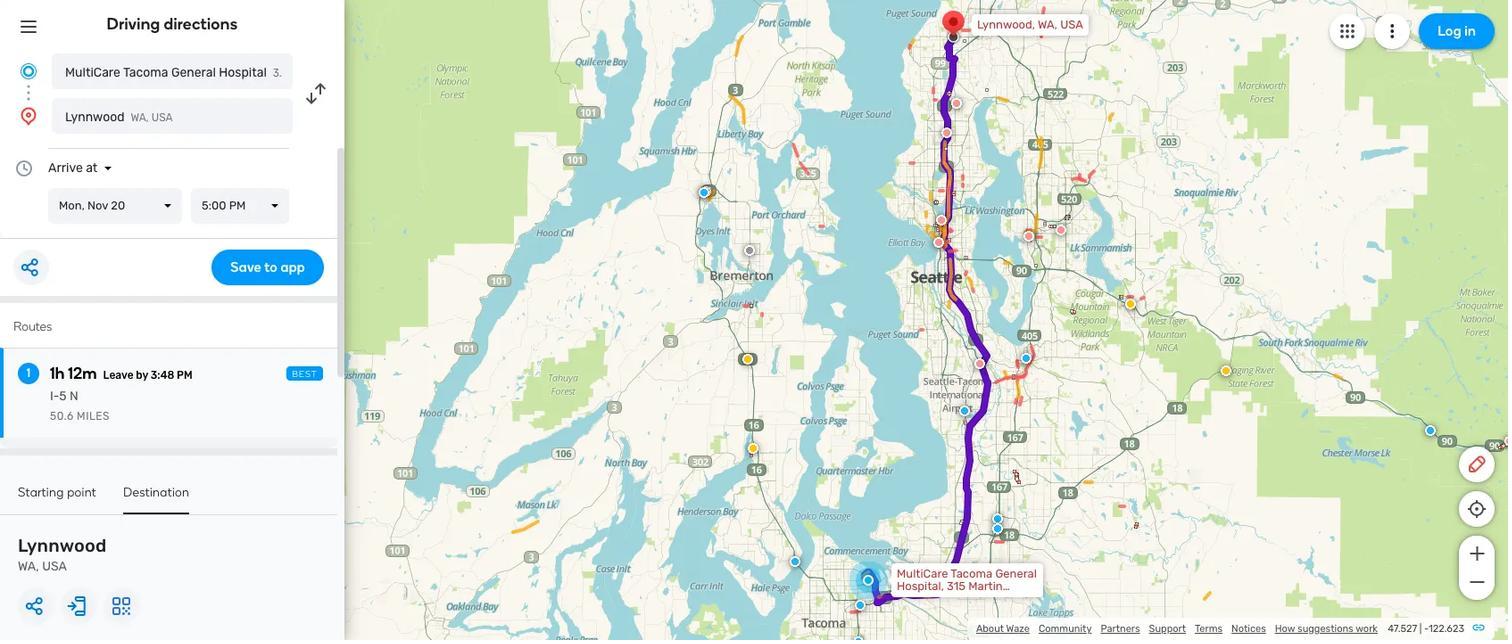 Task type: vqa. For each thing, say whether or not it's contained in the screenshot.
TRAFFIC
no



Task type: describe. For each thing, give the bounding box(es) containing it.
general
[[171, 65, 216, 80]]

122.623
[[1429, 624, 1464, 635]]

|
[[1420, 624, 1422, 635]]

-
[[1424, 624, 1429, 635]]

arrive
[[48, 161, 83, 176]]

driving
[[107, 14, 160, 34]]

lynnwood, wa, usa
[[977, 18, 1083, 31]]

50.6
[[50, 411, 74, 423]]

20
[[111, 199, 125, 212]]

partners
[[1101, 624, 1140, 635]]

tacoma
[[123, 65, 168, 80]]

how
[[1275, 624, 1295, 635]]

multicare
[[65, 65, 120, 80]]

1 vertical spatial lynnwood wa, usa
[[18, 535, 106, 575]]

pm inside 1h 12m leave by 3:48 pm
[[177, 369, 193, 382]]

mon,
[[59, 199, 85, 212]]

clock image
[[13, 158, 35, 179]]

waze
[[1006, 624, 1030, 635]]

1
[[27, 366, 31, 381]]

routes
[[13, 319, 52, 335]]

multicare tacoma general hospital button
[[52, 54, 293, 89]]

i-5 n 50.6 miles
[[50, 389, 110, 423]]

community
[[1039, 624, 1092, 635]]

lynnwood,
[[977, 18, 1035, 31]]

location image
[[18, 105, 39, 127]]

1h 12m leave by 3:48 pm
[[50, 364, 193, 384]]

pm inside list box
[[229, 199, 246, 212]]

directions
[[164, 14, 238, 34]]

5:00 pm
[[202, 199, 246, 212]]

about waze link
[[976, 624, 1030, 635]]

1h
[[50, 364, 65, 384]]

leave
[[103, 369, 134, 382]]

2 vertical spatial hazard image
[[1221, 366, 1232, 377]]

1 vertical spatial wa,
[[131, 112, 149, 124]]

5
[[59, 389, 67, 404]]

hospital
[[219, 65, 267, 80]]

hazard image
[[748, 444, 759, 454]]

notices link
[[1232, 624, 1266, 635]]

2 vertical spatial wa,
[[18, 560, 39, 575]]

0 vertical spatial road closed image
[[951, 98, 962, 109]]

link image
[[1472, 621, 1486, 635]]

partners link
[[1101, 624, 1140, 635]]

47.527
[[1388, 624, 1417, 635]]

n
[[70, 389, 78, 404]]

point
[[67, 485, 96, 501]]

about waze community partners support terms notices how suggestions work
[[976, 624, 1378, 635]]



Task type: locate. For each thing, give the bounding box(es) containing it.
usa down the starting point button
[[42, 560, 67, 575]]

accident image
[[744, 245, 755, 256]]

community link
[[1039, 624, 1092, 635]]

3:48
[[151, 369, 174, 382]]

support link
[[1149, 624, 1186, 635]]

12m
[[68, 364, 97, 384]]

about
[[976, 624, 1004, 635]]

road closed image
[[942, 128, 952, 138], [936, 215, 947, 226], [1024, 231, 1034, 242], [933, 237, 944, 248], [975, 359, 985, 369]]

multicare tacoma general hospital
[[65, 65, 267, 80]]

pm
[[229, 199, 246, 212], [177, 369, 193, 382]]

by
[[136, 369, 148, 382]]

0 vertical spatial usa
[[1060, 18, 1083, 31]]

lynnwood
[[65, 110, 125, 125], [18, 535, 106, 557]]

1 horizontal spatial usa
[[152, 112, 173, 124]]

arrive at
[[48, 161, 98, 176]]

mon, nov 20 list box
[[48, 188, 182, 224]]

starting
[[18, 485, 64, 501]]

pm right 3:48
[[177, 369, 193, 382]]

5:00 pm list box
[[191, 188, 289, 224]]

notices
[[1232, 624, 1266, 635]]

lynnwood down the starting point button
[[18, 535, 106, 557]]

terms
[[1195, 624, 1223, 635]]

1 horizontal spatial road closed image
[[1056, 225, 1066, 236]]

2 horizontal spatial wa,
[[1038, 18, 1058, 31]]

0 vertical spatial wa,
[[1038, 18, 1058, 31]]

1 vertical spatial pm
[[177, 369, 193, 382]]

how suggestions work link
[[1275, 624, 1378, 635]]

2 horizontal spatial usa
[[1060, 18, 1083, 31]]

1 horizontal spatial hazard image
[[1125, 299, 1136, 310]]

usa down multicare tacoma general hospital
[[152, 112, 173, 124]]

suggestions
[[1298, 624, 1354, 635]]

0 horizontal spatial road closed image
[[951, 98, 962, 109]]

police image
[[1021, 353, 1032, 364], [959, 406, 970, 417], [992, 514, 1003, 525], [992, 524, 1003, 535], [855, 601, 866, 611], [853, 637, 864, 641]]

2 vertical spatial usa
[[42, 560, 67, 575]]

support
[[1149, 624, 1186, 635]]

wa, right lynnwood,
[[1038, 18, 1058, 31]]

1 vertical spatial hazard image
[[742, 354, 753, 365]]

0 vertical spatial pm
[[229, 199, 246, 212]]

lynnwood down multicare
[[65, 110, 125, 125]]

road closed image
[[951, 98, 962, 109], [1056, 225, 1066, 236], [1505, 436, 1508, 447]]

zoom in image
[[1466, 543, 1488, 565]]

5:00
[[202, 199, 226, 212]]

current location image
[[18, 61, 39, 82]]

2 horizontal spatial road closed image
[[1505, 436, 1508, 447]]

2 horizontal spatial hazard image
[[1221, 366, 1232, 377]]

0 vertical spatial lynnwood
[[65, 110, 125, 125]]

0 horizontal spatial usa
[[42, 560, 67, 575]]

lynnwood wa, usa
[[65, 110, 173, 125], [18, 535, 106, 575]]

1 vertical spatial road closed image
[[1056, 225, 1066, 236]]

hazard image
[[1125, 299, 1136, 310], [742, 354, 753, 365], [1221, 366, 1232, 377]]

0 horizontal spatial wa,
[[18, 560, 39, 575]]

i-
[[50, 389, 59, 404]]

driving directions
[[107, 14, 238, 34]]

pencil image
[[1466, 454, 1488, 476]]

wa,
[[1038, 18, 1058, 31], [131, 112, 149, 124], [18, 560, 39, 575]]

wa, down tacoma
[[131, 112, 149, 124]]

destination
[[123, 485, 189, 501]]

mon, nov 20
[[59, 199, 125, 212]]

1 vertical spatial usa
[[152, 112, 173, 124]]

at
[[86, 161, 98, 176]]

0 vertical spatial hazard image
[[1125, 299, 1136, 310]]

work
[[1356, 624, 1378, 635]]

pm right 5:00
[[229, 199, 246, 212]]

nov
[[88, 199, 108, 212]]

2 vertical spatial road closed image
[[1505, 436, 1508, 447]]

starting point
[[18, 485, 96, 501]]

1 horizontal spatial pm
[[229, 199, 246, 212]]

zoom out image
[[1466, 572, 1488, 593]]

terms link
[[1195, 624, 1223, 635]]

0 horizontal spatial pm
[[177, 369, 193, 382]]

47.527 | -122.623
[[1388, 624, 1464, 635]]

lynnwood wa, usa down the starting point button
[[18, 535, 106, 575]]

1 vertical spatial lynnwood
[[18, 535, 106, 557]]

destination button
[[123, 485, 189, 515]]

0 horizontal spatial hazard image
[[742, 354, 753, 365]]

miles
[[77, 411, 110, 423]]

starting point button
[[18, 485, 96, 513]]

usa
[[1060, 18, 1083, 31], [152, 112, 173, 124], [42, 560, 67, 575]]

police image
[[701, 187, 711, 197], [699, 187, 709, 198], [1425, 426, 1436, 436], [790, 557, 801, 568]]

0 vertical spatial lynnwood wa, usa
[[65, 110, 173, 125]]

1 horizontal spatial wa,
[[131, 112, 149, 124]]

usa right lynnwood,
[[1060, 18, 1083, 31]]

best
[[292, 369, 318, 380]]

lynnwood wa, usa down multicare
[[65, 110, 173, 125]]

wa, down the starting point button
[[18, 560, 39, 575]]



